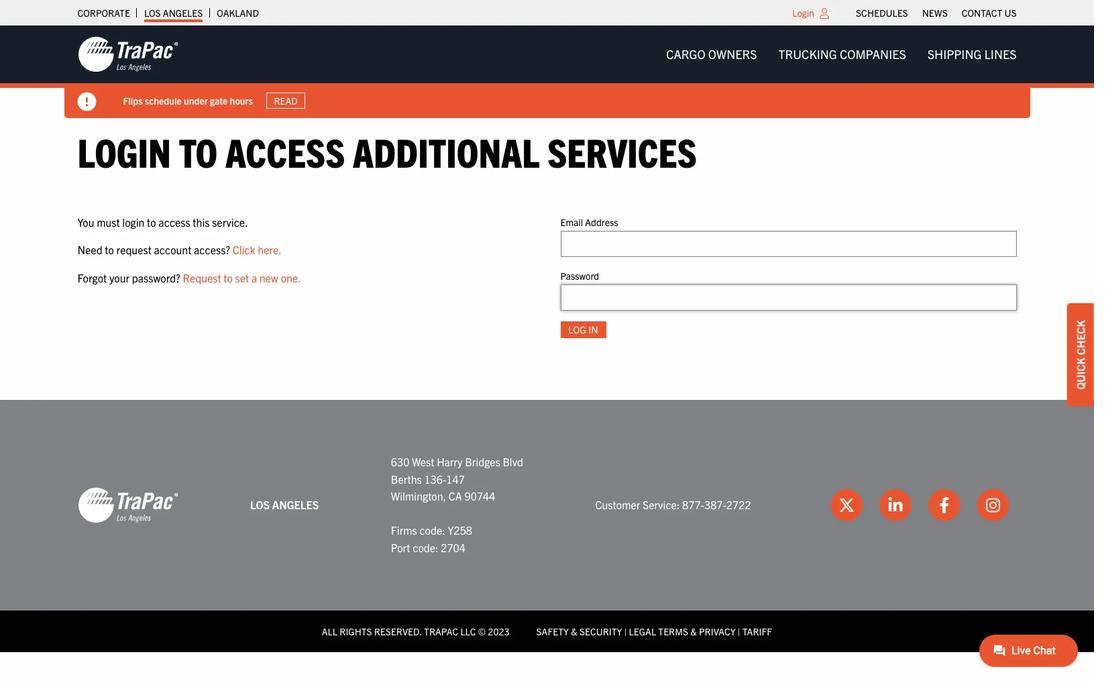 Task type: describe. For each thing, give the bounding box(es) containing it.
access?
[[194, 243, 230, 257]]

quick check link
[[1068, 304, 1095, 407]]

2023
[[488, 625, 510, 638]]

2 & from the left
[[691, 625, 697, 638]]

2704
[[441, 541, 466, 555]]

access
[[226, 127, 345, 176]]

trucking companies
[[779, 46, 907, 62]]

2 los angeles image from the top
[[78, 487, 178, 524]]

terms
[[659, 625, 689, 638]]

you
[[78, 215, 94, 229]]

read link
[[266, 93, 306, 109]]

contact us
[[963, 7, 1017, 19]]

port
[[391, 541, 411, 555]]

login link
[[793, 7, 815, 19]]

630 west harry bridges blvd berths 136-147 wilmington, ca 90744
[[391, 455, 524, 503]]

shipping
[[928, 46, 983, 62]]

to right login
[[147, 215, 156, 229]]

login to access additional services
[[78, 127, 697, 176]]

legal
[[629, 625, 657, 638]]

cargo owners link
[[656, 41, 768, 68]]

services
[[548, 127, 697, 176]]

read
[[274, 95, 298, 107]]

flips
[[123, 94, 143, 106]]

address
[[586, 216, 619, 228]]

forgot your password? request to set a new one.
[[78, 271, 301, 285]]

service:
[[643, 498, 680, 512]]

trapac
[[424, 625, 459, 638]]

to right need
[[105, 243, 114, 257]]

legal terms & privacy link
[[629, 625, 736, 638]]

menu bar containing cargo owners
[[656, 41, 1028, 68]]

2 | from the left
[[738, 625, 741, 638]]

cargo owners
[[667, 46, 758, 62]]

your
[[109, 271, 130, 285]]

need to request account access? click here.
[[78, 243, 282, 257]]

0 vertical spatial los angeles
[[144, 7, 203, 19]]

customer
[[596, 498, 641, 512]]

schedule
[[145, 94, 182, 106]]

schedules
[[857, 7, 909, 19]]

all rights reserved. trapac llc © 2023
[[322, 625, 510, 638]]

1 vertical spatial code:
[[413, 541, 439, 555]]

us
[[1005, 7, 1017, 19]]

privacy
[[700, 625, 736, 638]]

firms code:  y258 port code:  2704
[[391, 524, 473, 555]]

safety & security link
[[537, 625, 623, 638]]

1 | from the left
[[625, 625, 627, 638]]

quick check
[[1075, 320, 1088, 390]]

account
[[154, 243, 192, 257]]

shipping lines link
[[918, 41, 1028, 68]]

wilmington,
[[391, 490, 446, 503]]

rights
[[340, 625, 372, 638]]

password?
[[132, 271, 180, 285]]

west
[[412, 455, 435, 469]]

1 los angeles image from the top
[[78, 36, 178, 73]]

owners
[[709, 46, 758, 62]]

you must login to access this service.
[[78, 215, 248, 229]]

login to access additional services main content
[[64, 127, 1031, 360]]

one.
[[281, 271, 301, 285]]

email address
[[561, 216, 619, 228]]

los inside 'link'
[[144, 7, 161, 19]]

trucking
[[779, 46, 838, 62]]

1 horizontal spatial los
[[250, 498, 270, 512]]

security
[[580, 625, 623, 638]]

request
[[117, 243, 152, 257]]

new
[[260, 271, 279, 285]]

login for "login" link
[[793, 7, 815, 19]]

request
[[183, 271, 221, 285]]

login for login to access additional services
[[78, 127, 171, 176]]

flips schedule under gate hours
[[123, 94, 253, 106]]

this
[[193, 215, 210, 229]]

safety & security | legal terms & privacy | tariff
[[537, 625, 773, 638]]

reserved.
[[374, 625, 422, 638]]

safety
[[537, 625, 569, 638]]



Task type: locate. For each thing, give the bounding box(es) containing it.
password
[[561, 270, 600, 282]]

1 horizontal spatial login
[[793, 7, 815, 19]]

blvd
[[503, 455, 524, 469]]

banner
[[0, 26, 1095, 118]]

0 horizontal spatial |
[[625, 625, 627, 638]]

| left legal in the right bottom of the page
[[625, 625, 627, 638]]

login
[[122, 215, 145, 229]]

&
[[571, 625, 578, 638], [691, 625, 697, 638]]

must
[[97, 215, 120, 229]]

0 horizontal spatial angeles
[[163, 7, 203, 19]]

1 vertical spatial menu bar
[[656, 41, 1028, 68]]

0 vertical spatial los angeles image
[[78, 36, 178, 73]]

click here. link
[[233, 243, 282, 257]]

| left tariff link
[[738, 625, 741, 638]]

contact
[[963, 7, 1003, 19]]

0 horizontal spatial &
[[571, 625, 578, 638]]

0 vertical spatial los
[[144, 7, 161, 19]]

los angeles image
[[78, 36, 178, 73], [78, 487, 178, 524]]

1 vertical spatial los
[[250, 498, 270, 512]]

additional
[[353, 127, 540, 176]]

forgot
[[78, 271, 107, 285]]

news
[[923, 7, 948, 19]]

menu bar up shipping
[[850, 3, 1025, 22]]

0 horizontal spatial los angeles
[[144, 7, 203, 19]]

0 horizontal spatial los
[[144, 7, 161, 19]]

oakland
[[217, 7, 259, 19]]

& right safety
[[571, 625, 578, 638]]

none submit inside login to access additional services main content
[[561, 322, 607, 338]]

1 horizontal spatial los angeles
[[250, 498, 319, 512]]

a
[[252, 271, 257, 285]]

|
[[625, 625, 627, 638], [738, 625, 741, 638]]

angeles inside footer
[[272, 498, 319, 512]]

contact us link
[[963, 3, 1017, 22]]

trucking companies link
[[768, 41, 918, 68]]

here.
[[258, 243, 282, 257]]

1 vertical spatial login
[[78, 127, 171, 176]]

ca
[[449, 490, 462, 503]]

quick
[[1075, 358, 1088, 390]]

login down 'flips'
[[78, 127, 171, 176]]

y258
[[448, 524, 473, 537]]

©
[[479, 625, 486, 638]]

firms
[[391, 524, 417, 537]]

corporate
[[78, 7, 130, 19]]

login
[[793, 7, 815, 19], [78, 127, 171, 176]]

tariff
[[743, 625, 773, 638]]

footer
[[0, 400, 1095, 653]]

0 vertical spatial menu bar
[[850, 3, 1025, 22]]

click
[[233, 243, 256, 257]]

angeles inside 'link'
[[163, 7, 203, 19]]

630
[[391, 455, 410, 469]]

llc
[[461, 625, 476, 638]]

0 vertical spatial login
[[793, 7, 815, 19]]

code: right port
[[413, 541, 439, 555]]

877-
[[683, 498, 705, 512]]

1 & from the left
[[571, 625, 578, 638]]

1 horizontal spatial angeles
[[272, 498, 319, 512]]

Email Address text field
[[561, 231, 1017, 257]]

0 horizontal spatial login
[[78, 127, 171, 176]]

angeles
[[163, 7, 203, 19], [272, 498, 319, 512]]

to down 'under' in the left top of the page
[[179, 127, 218, 176]]

1 vertical spatial los angeles
[[250, 498, 319, 512]]

need
[[78, 243, 102, 257]]

news link
[[923, 3, 948, 22]]

light image
[[820, 8, 830, 19]]

service.
[[212, 215, 248, 229]]

set
[[235, 271, 249, 285]]

147
[[447, 472, 465, 486]]

1 vertical spatial los angeles image
[[78, 487, 178, 524]]

email
[[561, 216, 583, 228]]

footer containing 630 west harry bridges blvd
[[0, 400, 1095, 653]]

bridges
[[465, 455, 501, 469]]

check
[[1075, 320, 1088, 355]]

0 vertical spatial code:
[[420, 524, 446, 537]]

corporate link
[[78, 3, 130, 22]]

berths
[[391, 472, 422, 486]]

menu bar down light icon
[[656, 41, 1028, 68]]

tariff link
[[743, 625, 773, 638]]

access
[[159, 215, 190, 229]]

harry
[[437, 455, 463, 469]]

gate
[[210, 94, 228, 106]]

hours
[[230, 94, 253, 106]]

all
[[322, 625, 338, 638]]

banner containing cargo owners
[[0, 26, 1095, 118]]

387-
[[705, 498, 727, 512]]

solid image
[[78, 93, 96, 111]]

companies
[[840, 46, 907, 62]]

None submit
[[561, 322, 607, 338]]

shipping lines
[[928, 46, 1017, 62]]

to left set
[[224, 271, 233, 285]]

menu bar
[[850, 3, 1025, 22], [656, 41, 1028, 68]]

cargo
[[667, 46, 706, 62]]

login left light icon
[[793, 7, 815, 19]]

request to set a new one. link
[[183, 271, 301, 285]]

los angeles
[[144, 7, 203, 19], [250, 498, 319, 512]]

Password password field
[[561, 285, 1017, 311]]

0 vertical spatial angeles
[[163, 7, 203, 19]]

lines
[[985, 46, 1017, 62]]

code: up 2704
[[420, 524, 446, 537]]

customer service: 877-387-2722
[[596, 498, 752, 512]]

menu bar containing schedules
[[850, 3, 1025, 22]]

login inside main content
[[78, 127, 171, 176]]

136-
[[425, 472, 447, 486]]

1 horizontal spatial &
[[691, 625, 697, 638]]

2722
[[727, 498, 752, 512]]

1 horizontal spatial |
[[738, 625, 741, 638]]

oakland link
[[217, 3, 259, 22]]

schedules link
[[857, 3, 909, 22]]

under
[[184, 94, 208, 106]]

& right "terms"
[[691, 625, 697, 638]]

1 vertical spatial angeles
[[272, 498, 319, 512]]



Task type: vqa. For each thing, say whether or not it's contained in the screenshot.
the leftmost Appointment
no



